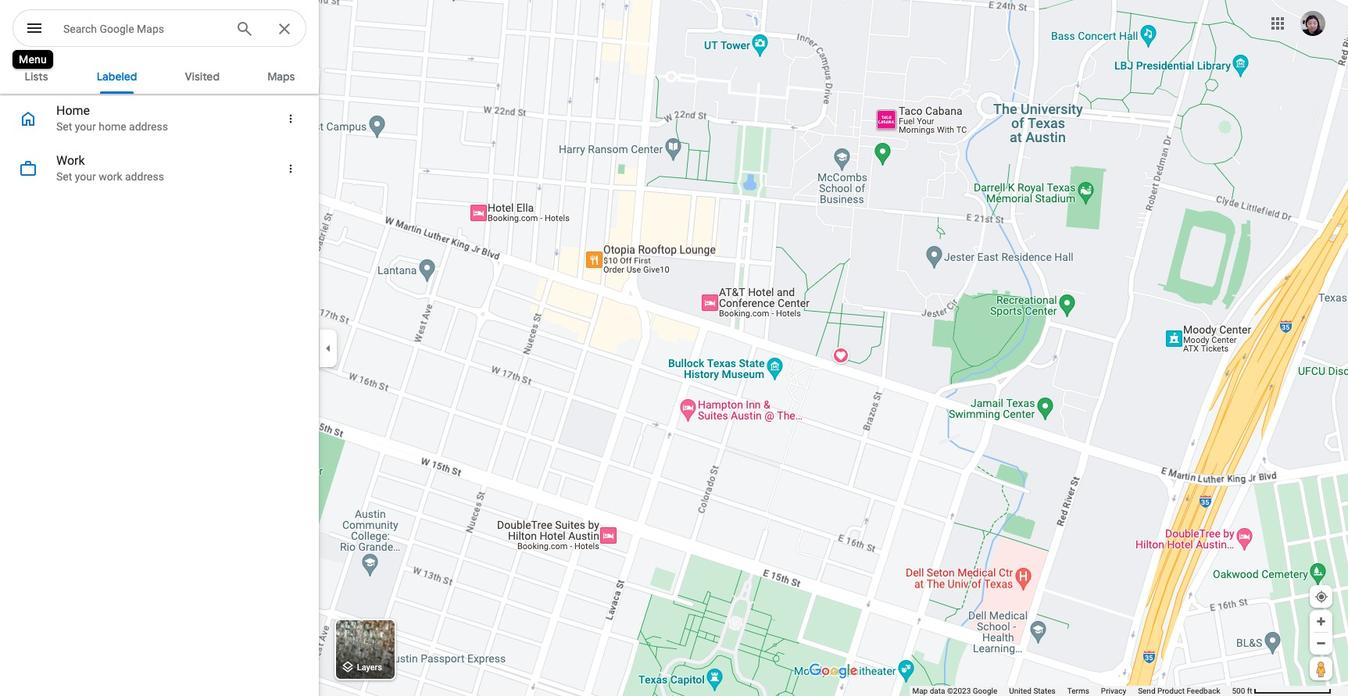 Task type: vqa. For each thing, say whether or not it's contained in the screenshot.
the rightmost 2121
no



Task type: locate. For each thing, give the bounding box(es) containing it.
google
[[100, 23, 134, 35], [973, 687, 997, 696]]

address right work at the top of page
[[125, 170, 164, 183]]

1 set from the top
[[56, 120, 72, 133]]

labeled button
[[84, 56, 150, 94]]

send product feedback
[[1138, 687, 1220, 696]]

set for 
[[56, 170, 72, 183]]

feedback
[[1187, 687, 1220, 696]]

google inside field
[[100, 23, 134, 35]]

united
[[1009, 687, 1032, 696]]

product
[[1157, 687, 1185, 696]]

collapse side panel image
[[320, 340, 337, 357]]

address
[[129, 120, 168, 133], [125, 170, 164, 183]]

1 vertical spatial maps
[[267, 70, 295, 84]]

Search Google Maps field
[[13, 9, 306, 48], [63, 19, 223, 38]]

1 vertical spatial address
[[125, 170, 164, 183]]

your
[[75, 120, 96, 133], [75, 170, 96, 183]]

home
[[99, 120, 126, 133]]

0 vertical spatial your
[[75, 120, 96, 133]]

0 vertical spatial set
[[56, 120, 72, 133]]

footer containing map data ©2023 google
[[912, 686, 1232, 696]]

address inside the work set your work address
[[125, 170, 164, 183]]

maps
[[137, 23, 164, 35], [267, 70, 295, 84]]

2 your from the top
[[75, 170, 96, 183]]

set
[[56, 120, 72, 133], [56, 170, 72, 183]]

google account: michele murakami  
(michele.murakami@adept.ai) image
[[1301, 11, 1326, 36]]

visited button
[[172, 56, 232, 94]]

1 horizontal spatial google
[[973, 687, 997, 696]]

your inside home set your home address
[[75, 120, 96, 133]]

2  from the top
[[284, 160, 298, 177]]

address inside home set your home address
[[129, 120, 168, 133]]

google inside footer
[[973, 687, 997, 696]]

set down home
[[56, 120, 72, 133]]

home set your home address
[[56, 103, 168, 133]]

0 horizontal spatial maps
[[137, 23, 164, 35]]

send product feedback button
[[1138, 686, 1220, 696]]

 button for 
[[274, 100, 311, 138]]

set for 
[[56, 120, 72, 133]]

send
[[1138, 687, 1156, 696]]

map
[[912, 687, 928, 696]]

 button
[[13, 9, 56, 50]]

work image
[[19, 158, 38, 180]]

1 vertical spatial google
[[973, 687, 997, 696]]

0 vertical spatial google
[[100, 23, 134, 35]]

set inside home set your home address
[[56, 120, 72, 133]]

terms button
[[1067, 686, 1089, 696]]

 button
[[274, 100, 311, 138], [274, 150, 311, 188]]

1 vertical spatial set
[[56, 170, 72, 183]]

 button for 
[[274, 150, 311, 188]]

tab list
[[0, 56, 319, 94]]

tab list containing lists
[[0, 56, 319, 94]]

address for 
[[125, 170, 164, 183]]

500 ft button
[[1232, 687, 1332, 696]]

footer
[[912, 686, 1232, 696]]

1 horizontal spatial maps
[[267, 70, 295, 84]]

1 vertical spatial your
[[75, 170, 96, 183]]

address right home
[[129, 120, 168, 133]]

your down work
[[75, 170, 96, 183]]

2 set from the top
[[56, 170, 72, 183]]

1 vertical spatial 
[[284, 160, 298, 177]]

home
[[56, 103, 90, 118]]

your for 
[[75, 120, 96, 133]]

google right ©2023
[[973, 687, 997, 696]]

0 vertical spatial  button
[[274, 100, 311, 138]]

ft
[[1247, 687, 1252, 696]]

1 vertical spatial  button
[[274, 150, 311, 188]]

home image
[[19, 108, 38, 130]]

google right search
[[100, 23, 134, 35]]

none search field containing 
[[13, 9, 319, 50]]

work
[[56, 153, 85, 168]]

0 vertical spatial maps
[[137, 23, 164, 35]]

 for 
[[284, 110, 298, 127]]

google maps element
[[0, 0, 1348, 696]]

maps button
[[255, 56, 307, 94]]

united states button
[[1009, 686, 1056, 696]]

search google maps
[[63, 23, 164, 35]]

2  button from the top
[[274, 150, 311, 188]]


[[284, 110, 298, 127], [284, 160, 298, 177]]

0 vertical spatial address
[[129, 120, 168, 133]]

set inside the work set your work address
[[56, 170, 72, 183]]

set down work
[[56, 170, 72, 183]]

your inside the work set your work address
[[75, 170, 96, 183]]

1 your from the top
[[75, 120, 96, 133]]

1  button from the top
[[274, 100, 311, 138]]

data
[[930, 687, 945, 696]]

None search field
[[13, 9, 319, 50]]

map data ©2023 google
[[912, 687, 997, 696]]

visited
[[185, 70, 220, 84]]

your down home
[[75, 120, 96, 133]]

0 vertical spatial 
[[284, 110, 298, 127]]

1  from the top
[[284, 110, 298, 127]]

0 horizontal spatial google
[[100, 23, 134, 35]]



Task type: describe. For each thing, give the bounding box(es) containing it.
show street view coverage image
[[1310, 657, 1333, 681]]

zoom in image
[[1315, 616, 1327, 628]]

500 ft
[[1232, 687, 1252, 696]]

your for 
[[75, 170, 96, 183]]

©2023
[[947, 687, 971, 696]]

500
[[1232, 687, 1245, 696]]

show your location image
[[1315, 590, 1329, 604]]

zoom out image
[[1315, 638, 1327, 649]]

none search field inside the google maps element
[[13, 9, 319, 50]]

privacy button
[[1101, 686, 1126, 696]]

lists
[[25, 70, 48, 84]]

 for 
[[284, 160, 298, 177]]

tab list inside the google maps element
[[0, 56, 319, 94]]

states
[[1034, 687, 1056, 696]]

address for 
[[129, 120, 168, 133]]

united states
[[1009, 687, 1056, 696]]

privacy
[[1101, 687, 1126, 696]]

work
[[99, 170, 122, 183]]

labeled
[[97, 70, 137, 84]]


[[25, 17, 44, 39]]

layers
[[357, 663, 382, 673]]

footer inside the google maps element
[[912, 686, 1232, 696]]


[[19, 108, 38, 130]]

work set your work address
[[56, 153, 164, 183]]


[[19, 158, 38, 180]]

maps inside field
[[137, 23, 164, 35]]

lists button
[[11, 56, 61, 94]]

terms
[[1067, 687, 1089, 696]]

search
[[63, 23, 97, 35]]

your places main content
[[0, 56, 319, 696]]

maps inside button
[[267, 70, 295, 84]]

search google maps field containing search google maps
[[13, 9, 306, 48]]



